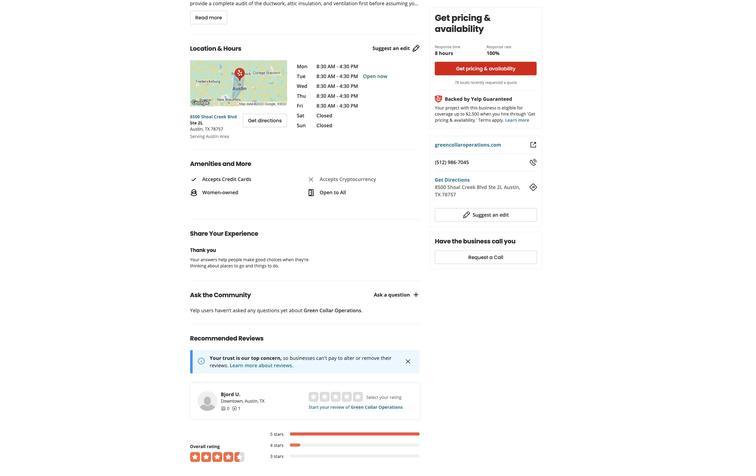 Task type: describe. For each thing, give the bounding box(es) containing it.
cards
[[238, 176, 251, 183]]

78757 inside the get directions 8500 shoal creek blvd ste 2l austin, tx 78757
[[442, 191, 456, 198]]

am for mon
[[328, 63, 335, 70]]

overall rating
[[190, 444, 220, 450]]

& inside "your project with this business is eligible for coverage up to $2,500 when you hire through 'get pricing & availability.' terms apply."
[[450, 117, 453, 123]]

your for start
[[320, 405, 329, 411]]

8500 shoal creek blvd ste 2l austin, tx 78757 serving austin area
[[190, 114, 237, 139]]

when inside thank you your answers help people make good choices when they're thinking about places to go and things to do.
[[283, 257, 294, 263]]

0 vertical spatial yelp
[[471, 96, 482, 103]]

community
[[214, 291, 251, 300]]

is inside info alert
[[236, 355, 240, 362]]

all
[[340, 189, 346, 196]]

1 horizontal spatial the
[[255, 0, 262, 7]]

get directions
[[248, 117, 282, 124]]

your for select
[[380, 395, 389, 401]]

16 friends v2 image
[[221, 406, 226, 411]]

ste inside the get directions 8500 shoal creek blvd ste 2l austin, tx 78757
[[489, 184, 496, 191]]

share your experience
[[190, 230, 258, 238]]

am for tue
[[328, 73, 335, 80]]

the for have the business call you
[[452, 237, 462, 246]]

more
[[236, 160, 251, 168]]

our
[[241, 355, 250, 362]]

0 vertical spatial get pricing & availability
[[435, 12, 491, 35]]

8:30 am - 4:30 pm for thu
[[317, 93, 358, 99]]

ste inside 8500 shoal creek blvd ste 2l austin, tx 78757 serving austin area
[[190, 120, 197, 126]]

u.
[[235, 391, 240, 398]]

greencollaroperations.com
[[435, 142, 501, 148]]

select your rating
[[367, 395, 402, 401]]

8:30 for mon
[[317, 63, 326, 70]]

pricing inside "your project with this business is eligible for coverage up to $2,500 when you hire through 'get pricing & availability.' terms apply."
[[435, 117, 449, 123]]

review
[[331, 405, 344, 411]]

1 vertical spatial you
[[504, 237, 516, 246]]

78 locals recently requested a quote
[[455, 80, 517, 85]]

map image
[[190, 60, 287, 107]]

yo
[[409, 0, 415, 7]]

credit
[[222, 176, 237, 183]]

austin, inside 8500 shoal creek blvd ste 2l austin, tx 78757 serving austin area
[[190, 126, 204, 132]]

'get
[[527, 111, 536, 117]]

when inside "your project with this business is eligible for coverage up to $2,500 when you hire through 'get pricing & availability.' terms apply."
[[480, 111, 492, 117]]

eligible
[[502, 105, 516, 111]]

8500 inside the get directions 8500 shoal creek blvd ste 2l austin, tx 78757
[[435, 184, 446, 191]]

share your experience element
[[180, 219, 420, 271]]

rating element
[[309, 392, 363, 402]]

ask the community
[[190, 291, 251, 300]]

4
[[270, 443, 273, 449]]

16 review v2 image
[[232, 406, 237, 411]]

question
[[388, 292, 410, 299]]

an inside suggest an edit link
[[393, 45, 399, 52]]

(no rating) image
[[309, 392, 363, 402]]

learn for learn more about reviews.
[[230, 363, 243, 369]]

8:30 for fri
[[317, 103, 326, 109]]

2 reviews. from the left
[[274, 363, 294, 369]]

to left do. on the bottom left
[[268, 263, 272, 269]]

response for 8
[[435, 44, 452, 50]]

suggest an edit inside location & hours element
[[373, 45, 410, 52]]

4.5 star rating image
[[190, 453, 244, 463]]

accepts for accepts credit cards
[[202, 176, 221, 183]]

ask for ask a question
[[374, 292, 383, 299]]

of inside the recommended reviews element
[[346, 405, 350, 411]]

to left go
[[234, 263, 238, 269]]

bjord u. downtown, austin, tx
[[221, 391, 265, 404]]

any
[[248, 307, 256, 314]]

1 vertical spatial business
[[463, 237, 491, 246]]

suggest an edit button
[[435, 208, 537, 222]]

0 vertical spatial of
[[249, 0, 253, 7]]

to inside "your project with this business is eligible for coverage up to $2,500 when you hire through 'get pricing & availability.' terms apply."
[[461, 111, 465, 117]]

recommended
[[190, 335, 237, 343]]

go
[[239, 263, 244, 269]]

2l inside the get directions 8500 shoal creek blvd ste 2l austin, tx 78757
[[497, 184, 503, 191]]

100%
[[487, 50, 500, 57]]

austin, inside "bjord u. downtown, austin, tx"
[[245, 399, 259, 404]]

more for learn more about reviews.
[[245, 363, 257, 369]]

women-
[[202, 189, 222, 196]]

am for fri
[[328, 103, 335, 109]]

blvd inside 8500 shoal creek blvd ste 2l austin, tx 78757 serving austin area
[[228, 114, 237, 120]]

terms
[[478, 117, 491, 123]]

experience
[[225, 230, 258, 238]]

green inside the recommended reviews element
[[351, 405, 364, 411]]

location
[[190, 44, 216, 53]]

about inside the ask the community element
[[289, 307, 303, 314]]

a for question
[[384, 292, 387, 299]]

4:30 for wed
[[340, 83, 349, 90]]

can't
[[316, 355, 327, 362]]

blvd inside the get directions 8500 shoal creek blvd ste 2l austin, tx 78757
[[477, 184, 487, 191]]

hours
[[223, 44, 241, 53]]

8500 shoal creek blvd link
[[190, 114, 237, 120]]

shoal inside 8500 shoal creek blvd ste 2l austin, tx 78757 serving austin area
[[201, 114, 213, 120]]

hours
[[439, 50, 453, 57]]

read more
[[195, 14, 222, 21]]

make
[[243, 257, 254, 263]]

their
[[381, 355, 392, 362]]

answers
[[201, 257, 217, 263]]

5
[[270, 432, 273, 438]]

stars for 3 stars
[[274, 454, 284, 460]]

0 vertical spatial availability
[[435, 23, 484, 35]]

overall
[[190, 444, 206, 450]]

0 vertical spatial and
[[324, 0, 332, 7]]

your inside "your project with this business is eligible for coverage up to $2,500 when you hire through 'get pricing & availability.' terms apply."
[[435, 105, 444, 111]]

7045
[[458, 159, 469, 166]]

women-owned
[[202, 189, 238, 196]]

coverage
[[435, 111, 453, 117]]

share
[[190, 230, 208, 238]]

8:30 am - 4:30 pm for wed
[[317, 83, 358, 90]]

(512) 986-7045
[[435, 159, 469, 166]]

24 women owned v2 image
[[190, 189, 197, 197]]

$2,500
[[466, 111, 479, 117]]

audit
[[236, 0, 247, 7]]

attic
[[287, 0, 297, 7]]

shoal inside the get directions 8500 shoal creek blvd ste 2l austin, tx 78757
[[448, 184, 461, 191]]

collar inside the recommended reviews element
[[365, 405, 378, 411]]

your project with this business is eligible for coverage up to $2,500 when you hire through 'get pricing & availability.' terms apply.
[[435, 105, 536, 123]]

before
[[369, 0, 385, 7]]

remove
[[362, 355, 380, 362]]

alter
[[344, 355, 355, 362]]

24 close v2 image
[[307, 176, 315, 184]]

they're
[[295, 257, 309, 263]]

24 pencil v2 image inside location & hours element
[[413, 45, 420, 52]]

by
[[464, 96, 470, 103]]

4:30 for mon
[[340, 63, 349, 70]]

edit inside location & hours element
[[400, 45, 410, 52]]

an inside suggest an edit button
[[493, 212, 499, 219]]

sat
[[297, 112, 304, 119]]

4 stars
[[270, 443, 284, 449]]

call
[[492, 237, 503, 246]]

accepts cryptocurrency
[[320, 176, 376, 183]]

.
[[361, 307, 363, 314]]

ask for ask the community
[[190, 291, 201, 300]]

businesses
[[290, 355, 315, 362]]

ventilation
[[334, 0, 358, 7]]

request
[[469, 254, 488, 261]]

edit inside button
[[500, 212, 509, 219]]

24 phone v2 image
[[530, 159, 537, 166]]

apply.
[[492, 117, 504, 123]]

mon
[[297, 63, 308, 70]]

4:30 for tue
[[340, 73, 349, 80]]

green inside the ask the community element
[[304, 307, 318, 314]]

am for thu
[[328, 93, 335, 99]]

recommended reviews element
[[170, 324, 440, 466]]

fri
[[297, 103, 303, 109]]

(512)
[[435, 159, 447, 166]]

ask a question link
[[374, 291, 420, 299]]

learn more about reviews.
[[230, 363, 294, 369]]

start
[[309, 405, 319, 411]]

reviews. inside so businesses can't pay to alter or remove their reviews.
[[210, 363, 229, 369]]

read
[[195, 14, 208, 21]]

collar inside the ask the community element
[[320, 307, 333, 314]]

accepts credit cards
[[202, 176, 251, 183]]

8:30 for tue
[[317, 73, 326, 80]]

rate
[[504, 44, 511, 50]]

closed for sat
[[317, 112, 332, 119]]

8:30 for thu
[[317, 93, 326, 99]]

users
[[201, 307, 214, 314]]

location & hours element
[[180, 34, 430, 140]]

tx inside 8500 shoal creek blvd ste 2l austin, tx 78757 serving austin area
[[205, 126, 210, 132]]

so
[[283, 355, 289, 362]]

through
[[510, 111, 526, 117]]

pm for mon
[[351, 63, 358, 70]]

about inside info alert
[[259, 363, 273, 369]]

yet
[[281, 307, 288, 314]]

- for wed
[[337, 83, 338, 90]]

1 horizontal spatial rating
[[390, 395, 402, 401]]

more for learn more
[[518, 117, 529, 123]]

your inside thank you your answers help people make good choices when they're thinking about places to go and things to do.
[[190, 257, 200, 263]]

3
[[270, 454, 273, 460]]

a for call
[[489, 254, 493, 261]]

about inside thank you your answers help people make good choices when they're thinking about places to go and things to do.
[[207, 263, 219, 269]]

creek inside 8500 shoal creek blvd ste 2l austin, tx 78757 serving austin area
[[214, 114, 226, 120]]



Task type: vqa. For each thing, say whether or not it's contained in the screenshot.


Task type: locate. For each thing, give the bounding box(es) containing it.
time
[[453, 44, 460, 50]]

response inside response rate 100%
[[487, 44, 504, 50]]

serving
[[190, 134, 205, 139]]

1 vertical spatial stars
[[274, 443, 284, 449]]

green right yet
[[304, 307, 318, 314]]

0 horizontal spatial more
[[209, 14, 222, 21]]

your right share
[[209, 230, 224, 238]]

get directions 8500 shoal creek blvd ste 2l austin, tx 78757
[[435, 177, 521, 198]]

filter reviews by 4 stars rating element
[[264, 443, 420, 449]]

is down guaranteed
[[498, 105, 501, 111]]

0 vertical spatial stars
[[274, 432, 284, 438]]

24 pencil v2 image up have the business call you
[[463, 211, 470, 219]]

8500
[[190, 114, 200, 120], [435, 184, 446, 191]]

shoal
[[201, 114, 213, 120], [448, 184, 461, 191]]

3 pm from the top
[[351, 83, 358, 90]]

project
[[446, 105, 460, 111]]

1 horizontal spatial ask
[[374, 292, 383, 299]]

about down the answers
[[207, 263, 219, 269]]

learn inside info alert
[[230, 363, 243, 369]]

suggest an edit up now
[[373, 45, 410, 52]]

1 vertical spatial ste
[[489, 184, 496, 191]]

close image
[[405, 358, 412, 366]]

sun
[[297, 122, 306, 129]]

pm for wed
[[351, 83, 358, 90]]

is left our
[[236, 355, 240, 362]]

of right review
[[346, 405, 350, 411]]

get inside location & hours element
[[248, 117, 257, 124]]

1 vertical spatial availability
[[489, 65, 516, 72]]

more down through
[[518, 117, 529, 123]]

blvd
[[228, 114, 237, 120], [477, 184, 487, 191]]

get directions link
[[243, 114, 287, 127]]

ductwork,
[[263, 0, 286, 7]]

pm for fri
[[351, 103, 358, 109]]

the for ask the community
[[203, 291, 213, 300]]

you right call
[[504, 237, 516, 246]]

response for 100%
[[487, 44, 504, 50]]

0 horizontal spatial ste
[[190, 120, 197, 126]]

do.
[[273, 263, 279, 269]]

and left more
[[223, 160, 235, 168]]

response up 100%
[[487, 44, 504, 50]]

recently
[[471, 80, 484, 85]]

1 horizontal spatial blvd
[[477, 184, 487, 191]]

get pricing & availability button
[[435, 62, 537, 75]]

greencollaroperations.com link
[[435, 142, 501, 148]]

availability inside button
[[489, 65, 516, 72]]

&
[[484, 12, 491, 24], [217, 44, 222, 53], [484, 65, 488, 72], [450, 117, 453, 123]]

more inside read more button
[[209, 14, 222, 21]]

2 4:30 from the top
[[340, 73, 349, 80]]

8:30 right fri at the top left of the page
[[317, 103, 326, 109]]

1 vertical spatial an
[[493, 212, 499, 219]]

24 pencil v2 image left 8
[[413, 45, 420, 52]]

stars for 5 stars
[[274, 432, 284, 438]]

0 vertical spatial the
[[255, 0, 262, 7]]

about right yet
[[289, 307, 303, 314]]

0 horizontal spatial open
[[320, 189, 333, 196]]

pm
[[351, 63, 358, 70], [351, 73, 358, 80], [351, 83, 358, 90], [351, 93, 358, 99], [351, 103, 358, 109]]

2l
[[198, 120, 203, 126], [497, 184, 503, 191]]

1 horizontal spatial collar
[[365, 405, 378, 411]]

business up request at the bottom right
[[463, 237, 491, 246]]

1 vertical spatial 8500
[[435, 184, 446, 191]]

1 horizontal spatial of
[[346, 405, 350, 411]]

1 vertical spatial 24 pencil v2 image
[[463, 211, 470, 219]]

asked
[[233, 307, 246, 314]]

78757 inside 8500 shoal creek blvd ste 2l austin, tx 78757 serving austin area
[[211, 126, 223, 132]]

ask the community element
[[180, 281, 430, 315]]

0 horizontal spatial reviews.
[[210, 363, 229, 369]]

provide a complete audit of the ductwork, attic insulation, and ventilation first before assuming yo …
[[190, 0, 418, 7]]

blvd up area in the left of the page
[[228, 114, 237, 120]]

24 pencil v2 image inside suggest an edit button
[[463, 211, 470, 219]]

1 vertical spatial of
[[346, 405, 350, 411]]

a left the question
[[384, 292, 387, 299]]

1 horizontal spatial austin,
[[245, 399, 259, 404]]

1 horizontal spatial 78757
[[442, 191, 456, 198]]

3 8:30 am - 4:30 pm from the top
[[317, 83, 358, 90]]

4 4:30 from the top
[[340, 93, 349, 99]]

3 4:30 from the top
[[340, 83, 349, 90]]

0 horizontal spatial suggest
[[373, 45, 392, 52]]

stars right 4
[[274, 443, 284, 449]]

about
[[207, 263, 219, 269], [289, 307, 303, 314], [259, 363, 273, 369]]

24 add v2 image
[[413, 291, 420, 299]]

yelp
[[471, 96, 482, 103], [190, 307, 200, 314]]

creek down directions
[[462, 184, 476, 191]]

open for open now
[[363, 73, 376, 80]]

1 vertical spatial and
[[223, 160, 235, 168]]

thinking
[[190, 263, 206, 269]]

2 horizontal spatial austin,
[[504, 184, 521, 191]]

8:30 right "wed"
[[317, 83, 326, 90]]

about down concern,
[[259, 363, 273, 369]]

pricing inside button
[[466, 65, 483, 72]]

0 vertical spatial when
[[480, 111, 492, 117]]

assuming
[[386, 0, 408, 7]]

pricing up recently
[[466, 65, 483, 72]]

reviews. down trust at bottom left
[[210, 363, 229, 369]]

open inside amenities and more element
[[320, 189, 333, 196]]

have
[[435, 237, 451, 246]]

1 8:30 am - 4:30 pm from the top
[[317, 63, 358, 70]]

thu
[[297, 93, 306, 99]]

your inside info alert
[[210, 355, 221, 362]]

2 stars from the top
[[274, 443, 284, 449]]

1 vertical spatial shoal
[[448, 184, 461, 191]]

1 response from the left
[[435, 44, 452, 50]]

8:30 am - 4:30 pm
[[317, 63, 358, 70], [317, 73, 358, 80], [317, 83, 358, 90], [317, 93, 358, 99], [317, 103, 358, 109]]

shoal down get directions link
[[448, 184, 461, 191]]

am for wed
[[328, 83, 335, 90]]

to inside so businesses can't pay to alter or remove their reviews.
[[338, 355, 343, 362]]

1 vertical spatial the
[[452, 237, 462, 246]]

the right the have
[[452, 237, 462, 246]]

austin, inside the get directions 8500 shoal creek blvd ste 2l austin, tx 78757
[[504, 184, 521, 191]]

24 info v2 image
[[197, 358, 205, 365]]

0 horizontal spatial your
[[320, 405, 329, 411]]

1 horizontal spatial creek
[[462, 184, 476, 191]]

3 stars from the top
[[274, 454, 284, 460]]

1 vertical spatial closed
[[317, 122, 332, 129]]

1 stars from the top
[[274, 432, 284, 438]]

amenities
[[190, 160, 221, 168]]

24 open to all v2 image
[[307, 189, 315, 197]]

0 vertical spatial an
[[393, 45, 399, 52]]

creek up area in the left of the page
[[214, 114, 226, 120]]

78757 down get directions link
[[442, 191, 456, 198]]

rating up 4.5 star rating image in the left bottom of the page
[[207, 444, 220, 450]]

8:30 for wed
[[317, 83, 326, 90]]

8500 up serving
[[190, 114, 200, 120]]

a left quote
[[504, 80, 506, 85]]

8:30 am - 4:30 pm for tue
[[317, 73, 358, 80]]

more inside info alert
[[245, 363, 257, 369]]

shoal up austin
[[201, 114, 213, 120]]

2 closed from the top
[[317, 122, 332, 129]]

hire
[[501, 111, 509, 117]]

1 vertical spatial operations
[[379, 405, 403, 411]]

yelp up this
[[471, 96, 482, 103]]

and down make
[[245, 263, 253, 269]]

cryptocurrency
[[339, 176, 376, 183]]

a left call
[[489, 254, 493, 261]]

24 checkmark v2 image
[[190, 176, 197, 184]]

1 horizontal spatial accepts
[[320, 176, 338, 183]]

get pricing & availability up time
[[435, 12, 491, 35]]

friends element
[[221, 406, 229, 412]]

filter reviews by 3 stars rating element
[[264, 454, 420, 460]]

& inside button
[[484, 65, 488, 72]]

0 vertical spatial 8500
[[190, 114, 200, 120]]

986-
[[448, 159, 458, 166]]

you inside thank you your answers help people make good choices when they're thinking about places to go and things to do.
[[207, 247, 216, 254]]

when up terms
[[480, 111, 492, 117]]

2 horizontal spatial and
[[324, 0, 332, 7]]

availability up time
[[435, 23, 484, 35]]

0 horizontal spatial collar
[[320, 307, 333, 314]]

0 horizontal spatial suggest an edit
[[373, 45, 410, 52]]

your right select
[[380, 395, 389, 401]]

4 am from the top
[[328, 93, 335, 99]]

1 horizontal spatial suggest
[[473, 212, 491, 219]]

4:30
[[340, 63, 349, 70], [340, 73, 349, 80], [340, 83, 349, 90], [340, 93, 349, 99], [340, 103, 349, 109]]

1 vertical spatial more
[[518, 117, 529, 123]]

1 horizontal spatial suggest an edit
[[473, 212, 509, 219]]

0 horizontal spatial 2l
[[198, 120, 203, 126]]

when
[[480, 111, 492, 117], [283, 257, 294, 263]]

operations inside the recommended reviews element
[[379, 405, 403, 411]]

3 am from the top
[[328, 83, 335, 90]]

business inside "your project with this business is eligible for coverage up to $2,500 when you hire through 'get pricing & availability.' terms apply."
[[479, 105, 497, 111]]

1 vertical spatial austin,
[[504, 184, 521, 191]]

4:30 for fri
[[340, 103, 349, 109]]

1 vertical spatial about
[[289, 307, 303, 314]]

2 response from the left
[[487, 44, 504, 50]]

2 horizontal spatial you
[[504, 237, 516, 246]]

reviews.
[[210, 363, 229, 369], [274, 363, 294, 369]]

suggest an edit
[[373, 45, 410, 52], [473, 212, 509, 219]]

closed right sat
[[317, 112, 332, 119]]

suggest inside button
[[473, 212, 491, 219]]

an
[[393, 45, 399, 52], [493, 212, 499, 219]]

8500 inside 8500 shoal creek blvd ste 2l austin, tx 78757 serving austin area
[[190, 114, 200, 120]]

the up "users"
[[203, 291, 213, 300]]

1 vertical spatial 2l
[[497, 184, 503, 191]]

0 horizontal spatial the
[[203, 291, 213, 300]]

3 stars
[[270, 454, 284, 460]]

more down top
[[245, 363, 257, 369]]

8:30 right mon
[[317, 63, 326, 70]]

response inside response time 8 hours
[[435, 44, 452, 50]]

accepts up open to all
[[320, 176, 338, 183]]

5 pm from the top
[[351, 103, 358, 109]]

0 horizontal spatial operations
[[335, 307, 361, 314]]

2 - from the top
[[337, 73, 338, 80]]

0 vertical spatial tx
[[205, 126, 210, 132]]

2l inside 8500 shoal creek blvd ste 2l austin, tx 78757 serving austin area
[[198, 120, 203, 126]]

0 horizontal spatial and
[[223, 160, 235, 168]]

open to all
[[320, 189, 346, 196]]

2 vertical spatial about
[[259, 363, 273, 369]]

8:30 right tue
[[317, 73, 326, 80]]

amenities and more element
[[180, 150, 425, 210]]

2 horizontal spatial the
[[452, 237, 462, 246]]

1 horizontal spatial about
[[259, 363, 273, 369]]

to inside amenities and more element
[[334, 189, 339, 196]]

0 vertical spatial 2l
[[198, 120, 203, 126]]

get pricing & availability up 78 locals recently requested a quote
[[456, 65, 516, 72]]

amenities and more
[[190, 160, 251, 168]]

0 horizontal spatial 24 pencil v2 image
[[413, 45, 420, 52]]

0 horizontal spatial blvd
[[228, 114, 237, 120]]

your up thinking
[[190, 257, 200, 263]]

to right 'up'
[[461, 111, 465, 117]]

get inside get pricing & availability
[[435, 12, 450, 24]]

1 horizontal spatial green
[[351, 405, 364, 411]]

0 vertical spatial learn
[[505, 117, 517, 123]]

a for complete
[[209, 0, 212, 7]]

0 vertical spatial austin,
[[190, 126, 204, 132]]

get inside button
[[456, 65, 465, 72]]

learn
[[505, 117, 517, 123], [230, 363, 243, 369]]

people
[[228, 257, 242, 263]]

stars
[[274, 432, 284, 438], [274, 443, 284, 449], [274, 454, 284, 460]]

1 vertical spatial open
[[320, 189, 333, 196]]

1 vertical spatial suggest an edit
[[473, 212, 509, 219]]

get pricing & availability inside button
[[456, 65, 516, 72]]

- for thu
[[337, 93, 338, 99]]

- for mon
[[337, 63, 338, 70]]

8500 down get directions link
[[435, 184, 446, 191]]

0 vertical spatial business
[[479, 105, 497, 111]]

up
[[454, 111, 460, 117]]

creek
[[214, 114, 226, 120], [462, 184, 476, 191]]

4 8:30 am - 4:30 pm from the top
[[317, 93, 358, 99]]

yelp left "users"
[[190, 307, 200, 314]]

8:30 right thu
[[317, 93, 326, 99]]

0 vertical spatial more
[[209, 14, 222, 21]]

your up coverage
[[435, 105, 444, 111]]

1 horizontal spatial response
[[487, 44, 504, 50]]

78757 up austin
[[211, 126, 223, 132]]

request a call
[[469, 254, 503, 261]]

when left they're at the left bottom of page
[[283, 257, 294, 263]]

more right read
[[209, 14, 222, 21]]

1 reviews. from the left
[[210, 363, 229, 369]]

ste up serving
[[190, 120, 197, 126]]

to left all
[[334, 189, 339, 196]]

filter reviews by 5 stars rating element
[[264, 432, 420, 438]]

accepts
[[202, 176, 221, 183], [320, 176, 338, 183]]

2 accepts from the left
[[320, 176, 338, 183]]

4:30 for thu
[[340, 93, 349, 99]]

you
[[493, 111, 500, 117], [504, 237, 516, 246], [207, 247, 216, 254]]

1 pm from the top
[[351, 63, 358, 70]]

open
[[363, 73, 376, 80], [320, 189, 333, 196]]

open for open to all
[[320, 189, 333, 196]]

open right 24 open to all v2 icon
[[320, 189, 333, 196]]

your right start
[[320, 405, 329, 411]]

4 - from the top
[[337, 93, 338, 99]]

and right insulation,
[[324, 0, 332, 7]]

0 vertical spatial you
[[493, 111, 500, 117]]

ste up suggest an edit button
[[489, 184, 496, 191]]

closed for sun
[[317, 122, 332, 129]]

quote
[[507, 80, 517, 85]]

pm for thu
[[351, 93, 358, 99]]

3 - from the top
[[337, 83, 338, 90]]

blvd up suggest an edit button
[[477, 184, 487, 191]]

reviews element
[[232, 406, 241, 412]]

learn more about reviews. link
[[230, 363, 294, 369]]

1 vertical spatial tx
[[435, 191, 441, 198]]

2 am from the top
[[328, 73, 335, 80]]

creek inside the get directions 8500 shoal creek blvd ste 2l austin, tx 78757
[[462, 184, 476, 191]]

2 horizontal spatial more
[[518, 117, 529, 123]]

1 vertical spatial rating
[[207, 444, 220, 450]]

to right pay
[[338, 355, 343, 362]]

5 am from the top
[[328, 103, 335, 109]]

you up the answers
[[207, 247, 216, 254]]

1 4:30 from the top
[[340, 63, 349, 70]]

0 horizontal spatial yelp
[[190, 307, 200, 314]]

closed
[[317, 112, 332, 119], [317, 122, 332, 129]]

1 closed from the top
[[317, 112, 332, 119]]

1 accepts from the left
[[202, 176, 221, 183]]

operations inside the ask the community element
[[335, 307, 361, 314]]

locals
[[460, 80, 470, 85]]

0 vertical spatial ste
[[190, 120, 197, 126]]

1 vertical spatial yelp
[[190, 307, 200, 314]]

0 vertical spatial blvd
[[228, 114, 237, 120]]

learn for learn more
[[505, 117, 517, 123]]

stars for 4 stars
[[274, 443, 284, 449]]

ask left the question
[[374, 292, 383, 299]]

0 horizontal spatial when
[[283, 257, 294, 263]]

1 vertical spatial suggest
[[473, 212, 491, 219]]

1 horizontal spatial shoal
[[448, 184, 461, 191]]

a right provide
[[209, 0, 212, 7]]

ask up "users"
[[190, 291, 201, 300]]

24 external link v2 image
[[530, 141, 537, 149]]

4 8:30 from the top
[[317, 93, 326, 99]]

learn down trust at bottom left
[[230, 363, 243, 369]]

1
[[238, 406, 241, 412]]

5 8:30 from the top
[[317, 103, 326, 109]]

1 horizontal spatial tx
[[260, 399, 265, 404]]

1 vertical spatial creek
[[462, 184, 476, 191]]

call
[[494, 254, 503, 261]]

24 pencil v2 image
[[413, 45, 420, 52], [463, 211, 470, 219]]

you up apply.
[[493, 111, 500, 117]]

the left ductwork, at the top left of page
[[255, 0, 262, 7]]

pricing up time
[[452, 12, 482, 24]]

1 8:30 from the top
[[317, 63, 326, 70]]

0 horizontal spatial about
[[207, 263, 219, 269]]

ask a question
[[374, 292, 410, 299]]

78757
[[211, 126, 223, 132], [442, 191, 456, 198]]

closed right sun at the top left of the page
[[317, 122, 332, 129]]

suggest up have the business call you
[[473, 212, 491, 219]]

1 horizontal spatial learn
[[505, 117, 517, 123]]

with
[[461, 105, 469, 111]]

request a call button
[[435, 251, 537, 264]]

response rate 100%
[[487, 44, 511, 57]]

2 vertical spatial tx
[[260, 399, 265, 404]]

8:30 am - 4:30 pm for mon
[[317, 63, 358, 70]]

pricing down coverage
[[435, 117, 449, 123]]

2 vertical spatial pricing
[[435, 117, 449, 123]]

am
[[328, 63, 335, 70], [328, 73, 335, 80], [328, 83, 335, 90], [328, 93, 335, 99], [328, 103, 335, 109]]

1 vertical spatial pricing
[[466, 65, 483, 72]]

accepts up women-
[[202, 176, 221, 183]]

a inside the request a call button
[[489, 254, 493, 261]]

requested
[[485, 80, 503, 85]]

0 horizontal spatial of
[[249, 0, 253, 7]]

5 - from the top
[[337, 103, 338, 109]]

0 vertical spatial shoal
[[201, 114, 213, 120]]

4 pm from the top
[[351, 93, 358, 99]]

0 vertical spatial your
[[380, 395, 389, 401]]

help
[[218, 257, 227, 263]]

- for fri
[[337, 103, 338, 109]]

0 horizontal spatial ask
[[190, 291, 201, 300]]

start your review of green collar operations
[[309, 405, 403, 411]]

1 vertical spatial get pricing & availability
[[456, 65, 516, 72]]

and inside thank you your answers help people make good choices when they're thinking about places to go and things to do.
[[245, 263, 253, 269]]

is inside "your project with this business is eligible for coverage up to $2,500 when you hire through 'get pricing & availability.' terms apply."
[[498, 105, 501, 111]]

0 horizontal spatial tx
[[205, 126, 210, 132]]

places
[[220, 263, 233, 269]]

yelp users haven't asked any questions yet about green collar operations .
[[190, 307, 363, 314]]

your left trust at bottom left
[[210, 355, 221, 362]]

availability.'
[[454, 117, 477, 123]]

you inside "your project with this business is eligible for coverage up to $2,500 when you hire through 'get pricing & availability.' terms apply."
[[493, 111, 500, 117]]

1 am from the top
[[328, 63, 335, 70]]

availability up requested
[[489, 65, 516, 72]]

austin,
[[190, 126, 204, 132], [504, 184, 521, 191], [245, 399, 259, 404]]

directions
[[445, 177, 470, 183]]

response up hours
[[435, 44, 452, 50]]

good
[[255, 257, 266, 263]]

photo of bjord u. image
[[197, 392, 217, 411]]

bjord u. link
[[221, 391, 240, 398]]

business down backed by yelp guaranteed at the top of the page
[[479, 105, 497, 111]]

accepts for accepts cryptocurrency
[[320, 176, 338, 183]]

learn down "hire"
[[505, 117, 517, 123]]

info alert
[[190, 351, 420, 374]]

get inside the get directions 8500 shoal creek blvd ste 2l austin, tx 78757
[[435, 177, 444, 183]]

concern,
[[261, 355, 282, 362]]

3 8:30 from the top
[[317, 83, 326, 90]]

tx inside "bjord u. downtown, austin, tx"
[[260, 399, 265, 404]]

1 horizontal spatial operations
[[379, 405, 403, 411]]

stars right 5
[[274, 432, 284, 438]]

1 horizontal spatial you
[[493, 111, 500, 117]]

5 8:30 am - 4:30 pm from the top
[[317, 103, 358, 109]]

open inside location & hours element
[[363, 73, 376, 80]]

green right review
[[351, 405, 364, 411]]

of right audit
[[249, 0, 253, 7]]

top
[[251, 355, 259, 362]]

8:30 am - 4:30 pm for fri
[[317, 103, 358, 109]]

2 8:30 from the top
[[317, 73, 326, 80]]

5 4:30 from the top
[[340, 103, 349, 109]]

2 horizontal spatial tx
[[435, 191, 441, 198]]

2 vertical spatial and
[[245, 263, 253, 269]]

thank
[[190, 247, 206, 254]]

pricing inside get pricing & availability
[[452, 12, 482, 24]]

insulation,
[[298, 0, 322, 7]]

more for read more
[[209, 14, 222, 21]]

2 vertical spatial you
[[207, 247, 216, 254]]

24 directions v2 image
[[530, 184, 537, 191]]

0
[[227, 406, 229, 412]]

2 8:30 am - 4:30 pm from the top
[[317, 73, 358, 80]]

yelp inside the ask the community element
[[190, 307, 200, 314]]

8:30
[[317, 63, 326, 70], [317, 73, 326, 80], [317, 83, 326, 90], [317, 93, 326, 99], [317, 103, 326, 109]]

and
[[324, 0, 332, 7], [223, 160, 235, 168], [245, 263, 253, 269]]

tue
[[297, 73, 306, 80]]

open now
[[363, 73, 388, 80]]

0 horizontal spatial rating
[[207, 444, 220, 450]]

1 - from the top
[[337, 63, 338, 70]]

pm for tue
[[351, 73, 358, 80]]

reviews. down so
[[274, 363, 294, 369]]

suggest an edit up call
[[473, 212, 509, 219]]

tx inside the get directions 8500 shoal creek blvd ste 2l austin, tx 78757
[[435, 191, 441, 198]]

suggest inside location & hours element
[[373, 45, 392, 52]]

78
[[455, 80, 459, 85]]

2 pm from the top
[[351, 73, 358, 80]]

1 horizontal spatial 2l
[[497, 184, 503, 191]]

None radio
[[309, 392, 319, 402], [320, 392, 330, 402], [331, 392, 341, 402], [342, 392, 352, 402], [353, 392, 363, 402], [309, 392, 319, 402], [320, 392, 330, 402], [331, 392, 341, 402], [342, 392, 352, 402], [353, 392, 363, 402]]

open left now
[[363, 73, 376, 80]]

- for tue
[[337, 73, 338, 80]]

rating right select
[[390, 395, 402, 401]]

0 horizontal spatial learn
[[230, 363, 243, 369]]

stars right 3
[[274, 454, 284, 460]]

suggest up now
[[373, 45, 392, 52]]

suggest an edit inside button
[[473, 212, 509, 219]]

0 vertical spatial collar
[[320, 307, 333, 314]]



